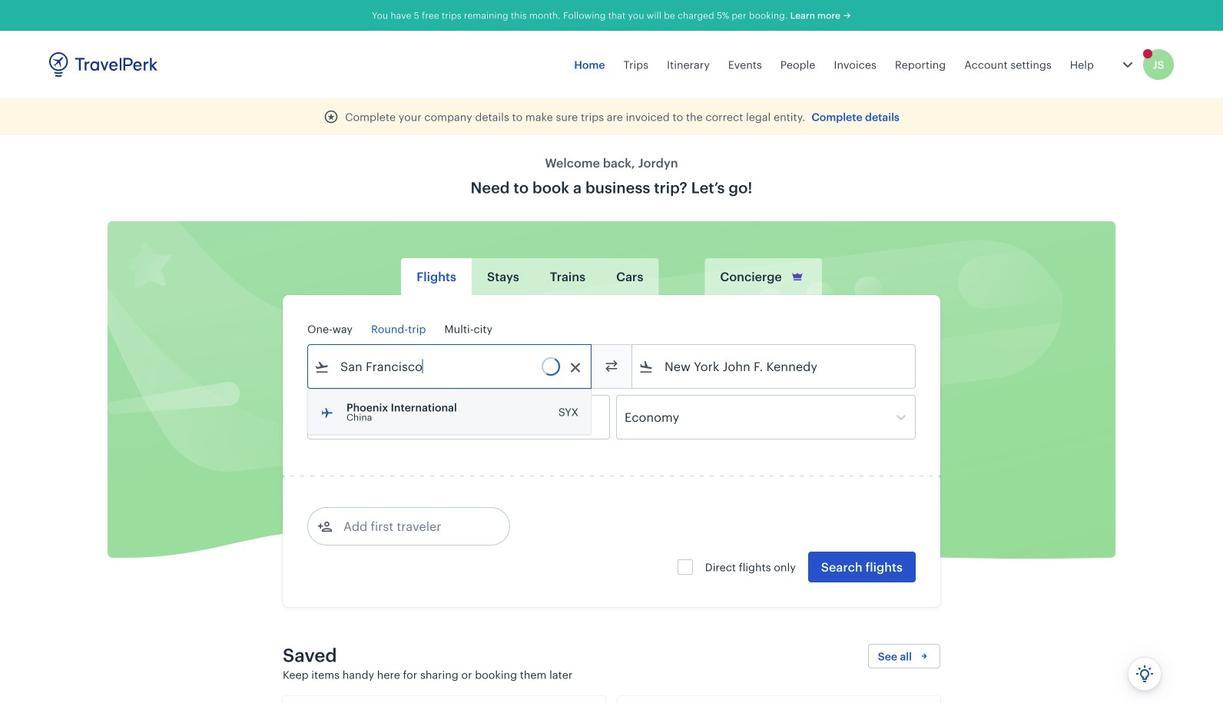 Task type: describe. For each thing, give the bounding box(es) containing it.
From search field
[[330, 354, 571, 379]]

To search field
[[654, 354, 896, 379]]



Task type: locate. For each thing, give the bounding box(es) containing it.
Return text field
[[421, 396, 501, 439]]

Depart text field
[[330, 396, 410, 439]]

Add first traveler search field
[[333, 514, 493, 539]]



